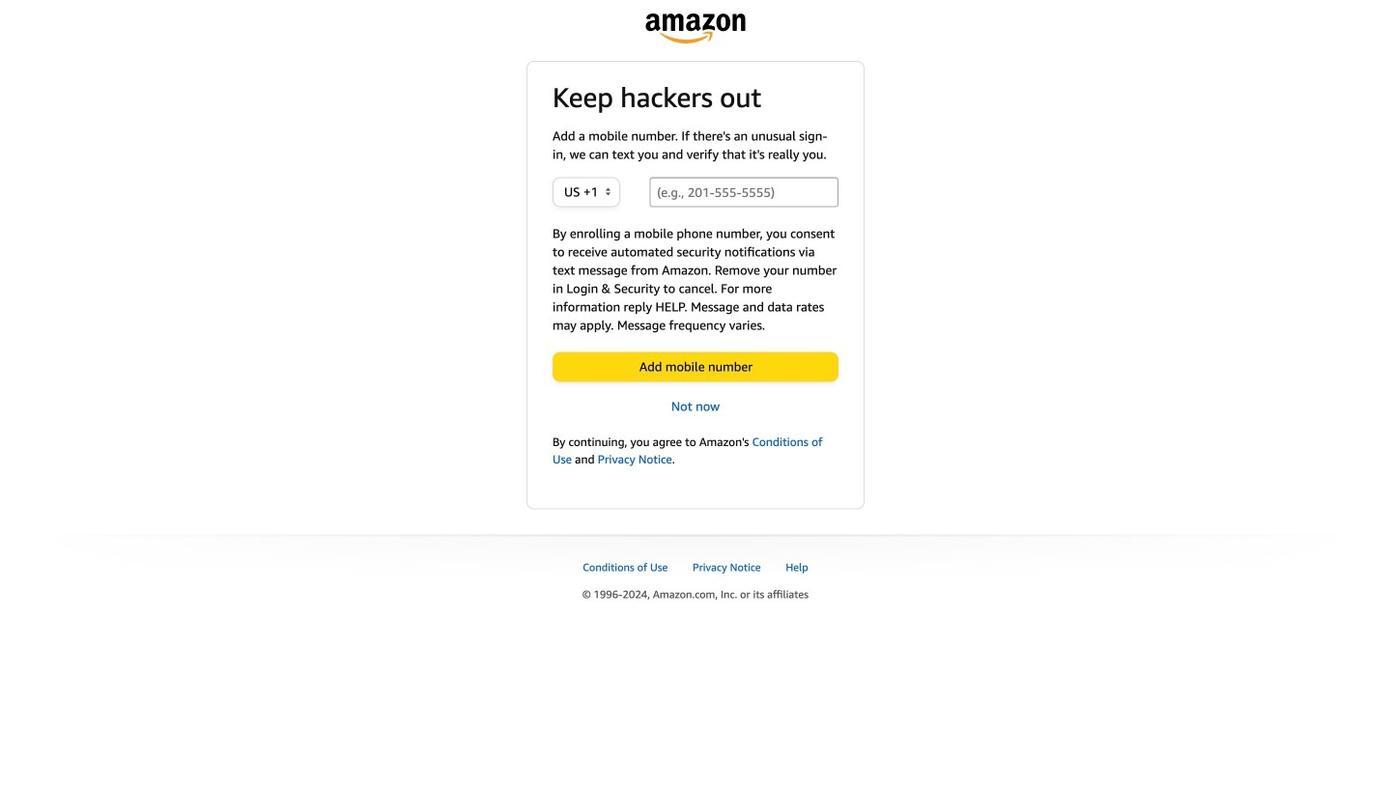 Task type: vqa. For each thing, say whether or not it's contained in the screenshot.
the bottom Bose
no



Task type: locate. For each thing, give the bounding box(es) containing it.
None submit
[[554, 353, 838, 381]]

(e.g., 201-555-5555) telephone field
[[650, 177, 839, 207]]



Task type: describe. For each thing, give the bounding box(es) containing it.
amazon image
[[646, 14, 746, 43]]

dropdown image
[[606, 188, 611, 196]]



